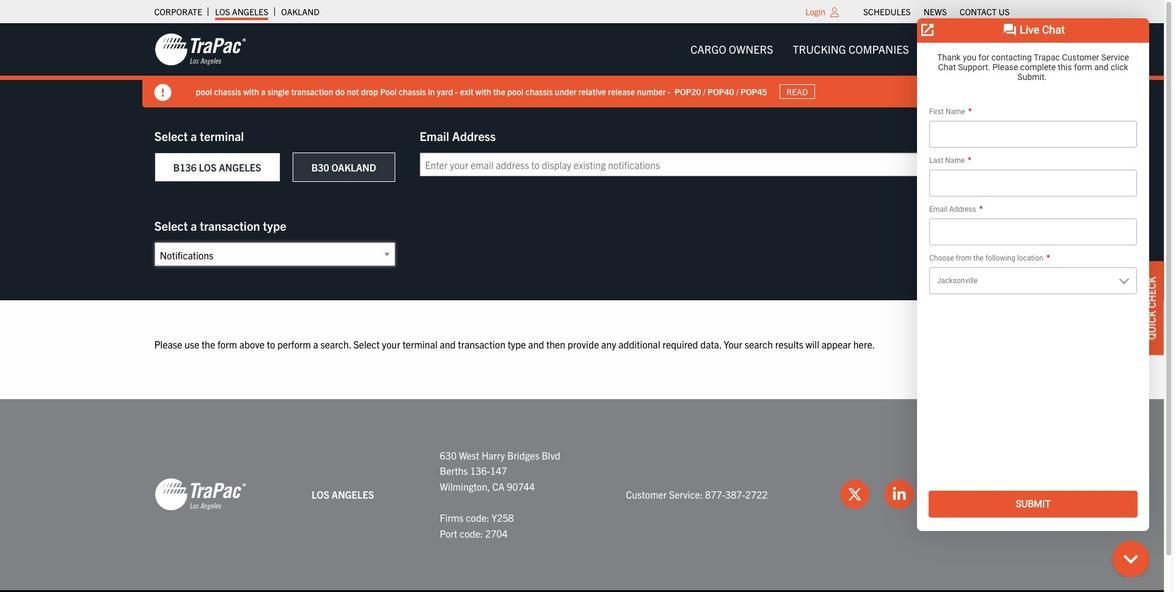 Task type: locate. For each thing, give the bounding box(es) containing it.
0 vertical spatial menu bar
[[857, 3, 1016, 20]]

angeles
[[232, 6, 268, 17], [219, 161, 261, 174], [332, 489, 374, 501]]

and
[[440, 339, 456, 351], [528, 339, 544, 351]]

/ left pop45
[[736, 86, 739, 97]]

oakland right b30
[[331, 161, 376, 174]]

- right number
[[668, 86, 671, 97]]

news
[[924, 6, 947, 17]]

not
[[347, 86, 359, 97]]

0 horizontal spatial /
[[703, 86, 706, 97]]

banner containing cargo owners
[[0, 23, 1173, 108]]

0 vertical spatial check
[[957, 137, 991, 149]]

pool
[[196, 86, 212, 97], [507, 86, 524, 97]]

west
[[459, 450, 479, 462]]

trucking companies link
[[783, 37, 919, 62]]

b136 los angeles
[[173, 161, 261, 174]]

1 vertical spatial select
[[154, 218, 188, 233]]

b136
[[173, 161, 197, 174]]

check button
[[948, 129, 1010, 158]]

0 horizontal spatial chassis
[[214, 86, 241, 97]]

select for select a terminal
[[154, 128, 188, 144]]

address
[[452, 128, 496, 144]]

lines
[[981, 42, 1010, 56]]

1 horizontal spatial pool
[[507, 86, 524, 97]]

0 horizontal spatial the
[[202, 339, 215, 351]]

read
[[787, 86, 808, 97]]

0 horizontal spatial and
[[440, 339, 456, 351]]

harry
[[482, 450, 505, 462]]

code: right port
[[460, 528, 483, 540]]

2 with from the left
[[476, 86, 491, 97]]

0 vertical spatial angeles
[[232, 6, 268, 17]]

angeles inside footer
[[332, 489, 374, 501]]

check
[[957, 137, 991, 149], [1146, 277, 1158, 309]]

wilmington,
[[440, 481, 490, 493]]

1 horizontal spatial the
[[493, 86, 506, 97]]

0 vertical spatial select
[[154, 128, 188, 144]]

0 vertical spatial los
[[215, 6, 230, 17]]

1 vertical spatial los
[[199, 161, 217, 174]]

the
[[493, 86, 506, 97], [202, 339, 215, 351]]

menu bar
[[857, 3, 1016, 20], [681, 37, 1020, 62]]

oakland right los angeles link
[[281, 6, 320, 17]]

menu bar containing schedules
[[857, 3, 1016, 20]]

1 chassis from the left
[[214, 86, 241, 97]]

a left single
[[261, 86, 266, 97]]

1 horizontal spatial /
[[736, 86, 739, 97]]

with right exit
[[476, 86, 491, 97]]

select a transaction type
[[154, 218, 286, 233]]

code:
[[466, 512, 489, 524], [460, 528, 483, 540]]

/ left pop40
[[703, 86, 706, 97]]

banner
[[0, 23, 1173, 108]]

select a terminal
[[154, 128, 244, 144]]

drop
[[361, 86, 378, 97]]

select
[[154, 128, 188, 144], [154, 218, 188, 233], [353, 339, 380, 351]]

chassis left under
[[526, 86, 553, 97]]

terminal up the b136 los angeles on the top left of page
[[200, 128, 244, 144]]

exit
[[460, 86, 474, 97]]

menu bar up shipping
[[857, 3, 1016, 20]]

2 vertical spatial los
[[312, 489, 329, 501]]

here.
[[854, 339, 875, 351]]

387-
[[725, 489, 746, 501]]

with left single
[[243, 86, 259, 97]]

1 horizontal spatial type
[[508, 339, 526, 351]]

menu bar containing cargo owners
[[681, 37, 1020, 62]]

select left your
[[353, 339, 380, 351]]

menu bar down light image
[[681, 37, 1020, 62]]

shipping lines link
[[919, 37, 1020, 62]]

select down "b136"
[[154, 218, 188, 233]]

pop40
[[708, 86, 734, 97]]

terminal right your
[[403, 339, 438, 351]]

code: up 2704
[[466, 512, 489, 524]]

1 vertical spatial los angeles image
[[154, 478, 246, 512]]

877-
[[705, 489, 725, 501]]

-
[[455, 86, 458, 97], [668, 86, 671, 97]]

footer
[[0, 399, 1164, 593]]

transaction
[[291, 86, 333, 97], [200, 218, 260, 233], [458, 339, 506, 351]]

2 vertical spatial angeles
[[332, 489, 374, 501]]

1 / from the left
[[703, 86, 706, 97]]

0 horizontal spatial pool
[[196, 86, 212, 97]]

transaction inside banner
[[291, 86, 333, 97]]

a left search.
[[313, 339, 318, 351]]

check inside button
[[957, 137, 991, 149]]

los angeles link
[[215, 3, 268, 20]]

1 horizontal spatial -
[[668, 86, 671, 97]]

pool right exit
[[507, 86, 524, 97]]

and right your
[[440, 339, 456, 351]]

0 horizontal spatial -
[[455, 86, 458, 97]]

136-
[[470, 465, 490, 477]]

terminal
[[200, 128, 244, 144], [403, 339, 438, 351]]

login link
[[806, 6, 826, 17]]

los angeles
[[215, 6, 268, 17], [312, 489, 374, 501]]

customer
[[626, 489, 667, 501]]

chassis left 'in'
[[399, 86, 426, 97]]

2 and from the left
[[528, 339, 544, 351]]

2 - from the left
[[668, 86, 671, 97]]

provide
[[568, 339, 599, 351]]

type
[[263, 218, 286, 233], [508, 339, 526, 351]]

los angeles image
[[154, 32, 246, 67], [154, 478, 246, 512]]

ca
[[492, 481, 505, 493]]

0 horizontal spatial check
[[957, 137, 991, 149]]

the right use
[[202, 339, 215, 351]]

1 vertical spatial terminal
[[403, 339, 438, 351]]

0 horizontal spatial los angeles
[[215, 6, 268, 17]]

b30
[[311, 161, 329, 174]]

1 horizontal spatial terminal
[[403, 339, 438, 351]]

pool right solid image
[[196, 86, 212, 97]]

0 vertical spatial los angeles
[[215, 6, 268, 17]]

los inside footer
[[312, 489, 329, 501]]

1 vertical spatial the
[[202, 339, 215, 351]]

1 horizontal spatial chassis
[[399, 86, 426, 97]]

1 los angeles image from the top
[[154, 32, 246, 67]]

select for select a transaction type
[[154, 218, 188, 233]]

service:
[[669, 489, 703, 501]]

with
[[243, 86, 259, 97], [476, 86, 491, 97]]

schedules link
[[864, 3, 911, 20]]

1 horizontal spatial transaction
[[291, 86, 333, 97]]

1 vertical spatial los angeles
[[312, 489, 374, 501]]

the right exit
[[493, 86, 506, 97]]

search
[[745, 339, 773, 351]]

1 horizontal spatial los angeles
[[312, 489, 374, 501]]

and left then
[[528, 339, 544, 351]]

1 horizontal spatial with
[[476, 86, 491, 97]]

2704
[[485, 528, 508, 540]]

1 vertical spatial menu bar
[[681, 37, 1020, 62]]

0 horizontal spatial terminal
[[200, 128, 244, 144]]

under
[[555, 86, 577, 97]]

0 horizontal spatial with
[[243, 86, 259, 97]]

1 vertical spatial type
[[508, 339, 526, 351]]

2 vertical spatial transaction
[[458, 339, 506, 351]]

corporate
[[154, 6, 202, 17]]

chassis left single
[[214, 86, 241, 97]]

0 vertical spatial the
[[493, 86, 506, 97]]

number
[[637, 86, 666, 97]]

los
[[215, 6, 230, 17], [199, 161, 217, 174], [312, 489, 329, 501]]

schedules
[[864, 6, 911, 17]]

0 vertical spatial type
[[263, 218, 286, 233]]

your
[[382, 339, 400, 351]]

port
[[440, 528, 457, 540]]

1 horizontal spatial and
[[528, 339, 544, 351]]

your
[[724, 339, 743, 351]]

form
[[218, 339, 237, 351]]

email address
[[420, 128, 496, 144]]

1 horizontal spatial oakland
[[331, 161, 376, 174]]

please
[[154, 339, 182, 351]]

2 horizontal spatial chassis
[[526, 86, 553, 97]]

pool
[[380, 86, 397, 97]]

pool chassis with a single transaction  do not drop pool chassis in yard -  exit with the pool chassis under relative release number -  pop20 / pop40 / pop45
[[196, 86, 767, 97]]

search.
[[321, 339, 351, 351]]

select up "b136"
[[154, 128, 188, 144]]

a
[[261, 86, 266, 97], [191, 128, 197, 144], [191, 218, 197, 233], [313, 339, 318, 351]]

0 vertical spatial transaction
[[291, 86, 333, 97]]

0 vertical spatial oakland
[[281, 6, 320, 17]]

1 horizontal spatial check
[[1146, 277, 1158, 309]]

- left exit
[[455, 86, 458, 97]]

0 vertical spatial los angeles image
[[154, 32, 246, 67]]

release
[[608, 86, 635, 97]]

use
[[185, 339, 199, 351]]

1 vertical spatial transaction
[[200, 218, 260, 233]]



Task type: describe. For each thing, give the bounding box(es) containing it.
contact us
[[960, 6, 1010, 17]]

additional
[[619, 339, 660, 351]]

630
[[440, 450, 457, 462]]

0 horizontal spatial transaction
[[200, 218, 260, 233]]

0 vertical spatial code:
[[466, 512, 489, 524]]

then
[[547, 339, 566, 351]]

quick check link
[[1140, 262, 1164, 356]]

customer service: 877-387-2722
[[626, 489, 768, 501]]

1 and from the left
[[440, 339, 456, 351]]

relative
[[579, 86, 606, 97]]

shipping lines
[[929, 42, 1010, 56]]

owners
[[729, 42, 773, 56]]

trucking
[[793, 42, 846, 56]]

will
[[806, 339, 820, 351]]

1 with from the left
[[243, 86, 259, 97]]

appear
[[822, 339, 851, 351]]

2 horizontal spatial transaction
[[458, 339, 506, 351]]

any
[[601, 339, 616, 351]]

single
[[267, 86, 289, 97]]

us
[[999, 6, 1010, 17]]

y258
[[492, 512, 514, 524]]

2 vertical spatial select
[[353, 339, 380, 351]]

1 vertical spatial check
[[1146, 277, 1158, 309]]

cargo owners link
[[681, 37, 783, 62]]

147
[[490, 465, 507, 477]]

0 horizontal spatial oakland
[[281, 6, 320, 17]]

blvd
[[542, 450, 560, 462]]

pop45
[[741, 86, 767, 97]]

contact
[[960, 6, 997, 17]]

3 chassis from the left
[[526, 86, 553, 97]]

data.
[[701, 339, 722, 351]]

quick check
[[1146, 277, 1158, 340]]

solid image
[[991, 139, 1001, 149]]

yard
[[437, 86, 453, 97]]

do
[[335, 86, 345, 97]]

630 west harry bridges blvd berths 136-147 wilmington, ca 90744
[[440, 450, 560, 493]]

in
[[428, 86, 435, 97]]

2 los angeles image from the top
[[154, 478, 246, 512]]

quick
[[1146, 311, 1158, 340]]

results
[[775, 339, 804, 351]]

0 vertical spatial terminal
[[200, 128, 244, 144]]

Email Address email field
[[420, 153, 923, 177]]

90744
[[507, 481, 535, 493]]

please use the form above to perform a search. select your terminal and transaction type and then provide any additional required data. your search results will appear here.
[[154, 339, 875, 351]]

1 vertical spatial oakland
[[331, 161, 376, 174]]

trucking companies
[[793, 42, 909, 56]]

perform
[[277, 339, 311, 351]]

1 pool from the left
[[196, 86, 212, 97]]

solid image
[[154, 84, 171, 101]]

a up "b136"
[[191, 128, 197, 144]]

email
[[420, 128, 449, 144]]

a inside banner
[[261, 86, 266, 97]]

bridges
[[507, 450, 540, 462]]

read link
[[780, 84, 815, 99]]

firms code:  y258 port code:  2704
[[440, 512, 514, 540]]

required
[[663, 339, 698, 351]]

2722
[[746, 489, 768, 501]]

corporate link
[[154, 3, 202, 20]]

light image
[[831, 7, 839, 17]]

footer containing 630 west harry bridges blvd
[[0, 399, 1164, 593]]

pop20
[[675, 86, 701, 97]]

above
[[239, 339, 265, 351]]

oakland link
[[281, 3, 320, 20]]

contact us link
[[960, 3, 1010, 20]]

1 - from the left
[[455, 86, 458, 97]]

berths
[[440, 465, 468, 477]]

a down "b136"
[[191, 218, 197, 233]]

companies
[[849, 42, 909, 56]]

login
[[806, 6, 826, 17]]

2 / from the left
[[736, 86, 739, 97]]

2 chassis from the left
[[399, 86, 426, 97]]

firms
[[440, 512, 464, 524]]

news link
[[924, 3, 947, 20]]

to
[[267, 339, 275, 351]]

menu bar inside banner
[[681, 37, 1020, 62]]

cargo
[[691, 42, 726, 56]]

2 pool from the left
[[507, 86, 524, 97]]

b30 oakland
[[311, 161, 376, 174]]

0 horizontal spatial type
[[263, 218, 286, 233]]

shipping
[[929, 42, 978, 56]]

cargo owners
[[691, 42, 773, 56]]

1 vertical spatial angeles
[[219, 161, 261, 174]]

1 vertical spatial code:
[[460, 528, 483, 540]]



Task type: vqa. For each thing, say whether or not it's contained in the screenshot.
"Email"
yes



